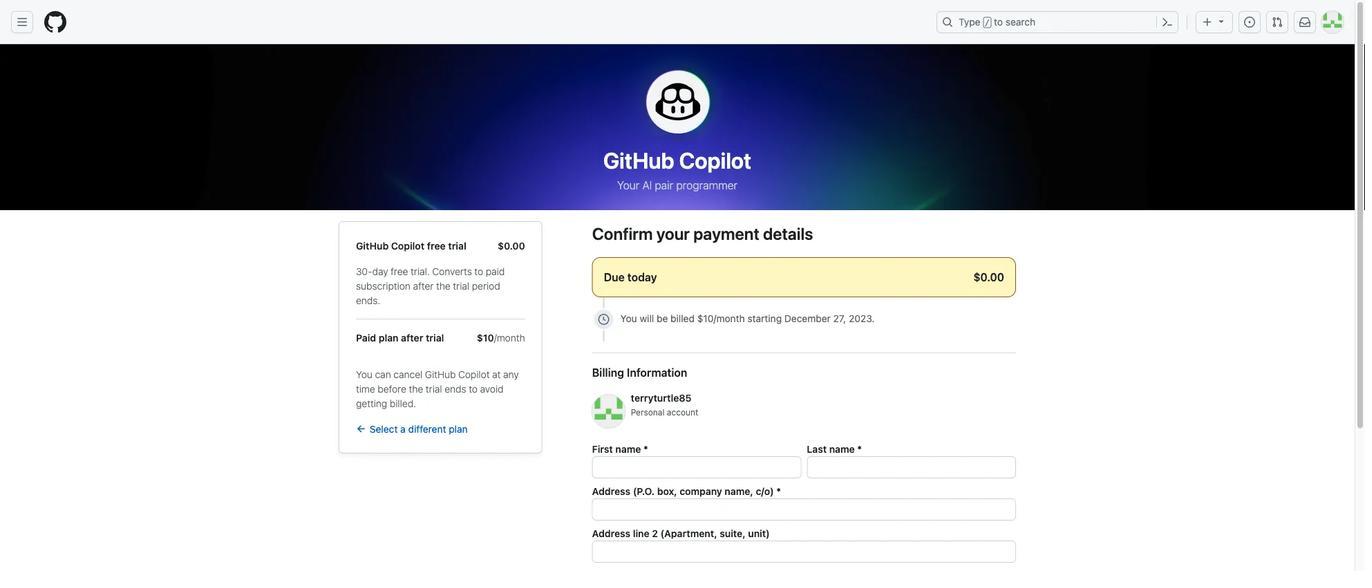 Task type: describe. For each thing, give the bounding box(es) containing it.
name,
[[725, 485, 754, 497]]

free for day
[[391, 265, 408, 277]]

1 horizontal spatial plan
[[449, 423, 468, 435]]

first
[[592, 443, 613, 455]]

starting
[[748, 313, 782, 324]]

to inside 30-day free trial. converts to paid subscription after the trial period ends.
[[475, 265, 483, 277]]

to inside you can cancel github copilot at any time before the trial ends to avoid getting billed.
[[469, 383, 478, 394]]

terryturtle85 personal account
[[631, 392, 699, 417]]

github copilot background graphic image
[[153, 44, 1203, 210]]

(p.o.
[[633, 485, 655, 497]]

c/o)
[[756, 485, 774, 497]]

paid
[[356, 332, 376, 343]]

terryturtle85
[[631, 392, 692, 404]]

issue opened image
[[1245, 17, 1256, 28]]

your
[[617, 179, 640, 192]]

ends
[[445, 383, 466, 394]]

a
[[400, 423, 406, 435]]

suite,
[[720, 528, 746, 539]]

triangle down image
[[1216, 16, 1227, 27]]

the for before
[[409, 383, 423, 394]]

clock image
[[599, 314, 610, 325]]

personal
[[631, 407, 665, 417]]

github copilot free trial
[[356, 240, 467, 251]]

payment
[[694, 224, 760, 243]]

trial up converts
[[448, 240, 467, 251]]

paid plan after trial
[[356, 332, 444, 343]]

27,
[[834, 313, 846, 324]]

0 vertical spatial to
[[994, 16, 1003, 28]]

name for last
[[830, 443, 855, 455]]

paid
[[486, 265, 505, 277]]

$10 /month
[[477, 332, 525, 343]]

address line 2 (apartment, suite, unit)
[[592, 528, 770, 539]]

confirm your payment details
[[592, 224, 813, 243]]

before
[[378, 383, 406, 394]]

unit)
[[748, 528, 770, 539]]

homepage image
[[44, 11, 66, 33]]

notifications image
[[1300, 17, 1311, 28]]

ai
[[643, 179, 652, 192]]

2023.
[[849, 313, 875, 324]]

box,
[[657, 485, 677, 497]]

copilot for github copilot free trial
[[391, 240, 425, 251]]

today
[[628, 271, 657, 284]]

command palette image
[[1162, 17, 1173, 28]]

2
[[652, 528, 658, 539]]

time
[[356, 383, 375, 394]]

line
[[633, 528, 650, 539]]

trial inside 30-day free trial. converts to paid subscription after the trial period ends.
[[453, 280, 470, 291]]

trial inside you can cancel github copilot at any time before the trial ends to avoid getting billed.
[[426, 383, 442, 394]]

converts
[[432, 265, 472, 277]]

you for you can cancel github copilot at any time before the trial ends to avoid getting billed.
[[356, 369, 373, 380]]

billing
[[592, 366, 624, 379]]

name for first
[[616, 443, 641, 455]]

type / to search
[[959, 16, 1036, 28]]

last
[[807, 443, 827, 455]]

github copilot logo image
[[608, 33, 747, 171]]

at
[[492, 369, 501, 380]]



Task type: vqa. For each thing, say whether or not it's contained in the screenshot.
first Link to social profile text box from the bottom of the page's Social account image
no



Task type: locate. For each thing, give the bounding box(es) containing it.
1 vertical spatial $0.00
[[974, 271, 1005, 284]]

2 horizontal spatial github
[[603, 147, 675, 174]]

to up period
[[475, 265, 483, 277]]

pair
[[655, 179, 674, 192]]

free right 'day'
[[391, 265, 408, 277]]

$10/month
[[697, 313, 745, 324]]

0 horizontal spatial github
[[356, 240, 389, 251]]

copilot inside you can cancel github copilot at any time before the trial ends to avoid getting billed.
[[458, 369, 490, 380]]

name right last
[[830, 443, 855, 455]]

1 vertical spatial free
[[391, 265, 408, 277]]

billing information
[[592, 366, 688, 379]]

0 horizontal spatial the
[[409, 383, 423, 394]]

1 horizontal spatial free
[[427, 240, 446, 251]]

1 horizontal spatial the
[[436, 280, 451, 291]]

company
[[680, 485, 722, 497]]

avoid
[[480, 383, 504, 394]]

* for first name *
[[644, 443, 648, 455]]

free up converts
[[427, 240, 446, 251]]

last name *
[[807, 443, 862, 455]]

github up 'day'
[[356, 240, 389, 251]]

select a different plan link
[[356, 423, 468, 435]]

due
[[604, 271, 625, 284]]

trial down converts
[[453, 280, 470, 291]]

period
[[472, 280, 500, 291]]

1 horizontal spatial copilot
[[458, 369, 490, 380]]

day
[[372, 265, 388, 277]]

billed
[[671, 313, 695, 324]]

your
[[657, 224, 690, 243]]

1 horizontal spatial $0.00
[[974, 271, 1005, 284]]

1 vertical spatial the
[[409, 383, 423, 394]]

subscription
[[356, 280, 411, 291]]

address for address line 2 (apartment, suite, unit)
[[592, 528, 631, 539]]

address for address (p.o. box, company name, c/o) *
[[592, 485, 631, 497]]

details
[[763, 224, 813, 243]]

2 horizontal spatial *
[[858, 443, 862, 455]]

1 vertical spatial github
[[356, 240, 389, 251]]

1 name from the left
[[616, 443, 641, 455]]

you for you will be billed               $10/month               starting               december 27, 2023.
[[621, 313, 637, 324]]

* for last name *
[[858, 443, 862, 455]]

0 horizontal spatial $0.00
[[498, 240, 525, 251]]

the for after
[[436, 280, 451, 291]]

1 horizontal spatial *
[[777, 485, 781, 497]]

github copilot your ai pair programmer
[[603, 147, 752, 192]]

confirm
[[592, 224, 653, 243]]

the inside 30-day free trial. converts to paid subscription after the trial period ends.
[[436, 280, 451, 291]]

github for github copilot free trial
[[356, 240, 389, 251]]

select
[[370, 423, 398, 435]]

any
[[503, 369, 519, 380]]

0 horizontal spatial copilot
[[391, 240, 425, 251]]

will
[[640, 313, 654, 324]]

free inside 30-day free trial. converts to paid subscription after the trial period ends.
[[391, 265, 408, 277]]

$0.00 for due today
[[974, 271, 1005, 284]]

trial
[[448, 240, 467, 251], [453, 280, 470, 291], [426, 332, 444, 343], [426, 383, 442, 394]]

copilot inside "github copilot your ai pair programmer"
[[679, 147, 752, 174]]

arrow left image
[[356, 423, 367, 435]]

0 horizontal spatial *
[[644, 443, 648, 455]]

copilot for github copilot your ai pair programmer
[[679, 147, 752, 174]]

2 vertical spatial to
[[469, 383, 478, 394]]

december
[[785, 313, 831, 324]]

github inside "github copilot your ai pair programmer"
[[603, 147, 675, 174]]

0 vertical spatial the
[[436, 280, 451, 291]]

can
[[375, 369, 391, 380]]

you left 'will'
[[621, 313, 637, 324]]

to right /
[[994, 16, 1003, 28]]

github
[[603, 147, 675, 174], [356, 240, 389, 251], [425, 369, 456, 380]]

0 vertical spatial you
[[621, 313, 637, 324]]

be
[[657, 313, 668, 324]]

github inside you can cancel github copilot at any time before the trial ends to avoid getting billed.
[[425, 369, 456, 380]]

0 vertical spatial free
[[427, 240, 446, 251]]

0 horizontal spatial you
[[356, 369, 373, 380]]

github for github copilot your ai pair programmer
[[603, 147, 675, 174]]

you
[[621, 313, 637, 324], [356, 369, 373, 380]]

None text field
[[592, 456, 802, 478], [807, 456, 1016, 478], [592, 499, 1016, 521], [592, 456, 802, 478], [807, 456, 1016, 478], [592, 499, 1016, 521]]

0 vertical spatial address
[[592, 485, 631, 497]]

* down personal
[[644, 443, 648, 455]]

the
[[436, 280, 451, 291], [409, 383, 423, 394]]

0 vertical spatial after
[[413, 280, 434, 291]]

plus image
[[1202, 17, 1213, 28]]

address
[[592, 485, 631, 497], [592, 528, 631, 539]]

(apartment,
[[661, 528, 717, 539]]

to
[[994, 16, 1003, 28], [475, 265, 483, 277], [469, 383, 478, 394]]

first name *
[[592, 443, 648, 455]]

*
[[644, 443, 648, 455], [858, 443, 862, 455], [777, 485, 781, 497]]

30-day free trial. converts to paid subscription after the trial period ends.
[[356, 265, 505, 306]]

to right ends
[[469, 383, 478, 394]]

$0.00
[[498, 240, 525, 251], [974, 271, 1005, 284]]

the down cancel
[[409, 383, 423, 394]]

1 vertical spatial to
[[475, 265, 483, 277]]

2 address from the top
[[592, 528, 631, 539]]

/
[[985, 18, 990, 28]]

address left line
[[592, 528, 631, 539]]

1 vertical spatial address
[[592, 528, 631, 539]]

1 horizontal spatial github
[[425, 369, 456, 380]]

trial left ends
[[426, 383, 442, 394]]

@terryturtle85 image
[[592, 395, 625, 428]]

0 horizontal spatial plan
[[379, 332, 399, 343]]

0 vertical spatial $0.00
[[498, 240, 525, 251]]

free for copilot
[[427, 240, 446, 251]]

0 vertical spatial copilot
[[679, 147, 752, 174]]

plan right paid
[[379, 332, 399, 343]]

2 name from the left
[[830, 443, 855, 455]]

after down trial.
[[413, 280, 434, 291]]

1 horizontal spatial name
[[830, 443, 855, 455]]

copilot left at at left
[[458, 369, 490, 380]]

* right last
[[858, 443, 862, 455]]

trial left $10
[[426, 332, 444, 343]]

billed.
[[390, 398, 416, 409]]

plan
[[379, 332, 399, 343], [449, 423, 468, 435]]

git pull request image
[[1272, 17, 1283, 28]]

information
[[627, 366, 688, 379]]

github up ends
[[425, 369, 456, 380]]

/month
[[494, 332, 525, 343]]

Address line 2 (Apartment, suite, unit) text field
[[592, 541, 1016, 563]]

search
[[1006, 16, 1036, 28]]

after
[[413, 280, 434, 291], [401, 332, 423, 343]]

1 horizontal spatial you
[[621, 313, 637, 324]]

address left (p.o.
[[592, 485, 631, 497]]

plan right the different
[[449, 423, 468, 435]]

after inside 30-day free trial. converts to paid subscription after the trial period ends.
[[413, 280, 434, 291]]

github up ai
[[603, 147, 675, 174]]

trial.
[[411, 265, 430, 277]]

* right c/o)
[[777, 485, 781, 497]]

you will be billed               $10/month               starting               december 27, 2023.
[[621, 313, 875, 324]]

getting
[[356, 398, 387, 409]]

account
[[667, 407, 699, 417]]

different
[[408, 423, 446, 435]]

type
[[959, 16, 981, 28]]

due today
[[604, 271, 657, 284]]

$10
[[477, 332, 494, 343]]

2 vertical spatial copilot
[[458, 369, 490, 380]]

ends.
[[356, 295, 380, 306]]

0 horizontal spatial name
[[616, 443, 641, 455]]

you up "time"
[[356, 369, 373, 380]]

1 address from the top
[[592, 485, 631, 497]]

copilot up programmer
[[679, 147, 752, 174]]

copilot
[[679, 147, 752, 174], [391, 240, 425, 251], [458, 369, 490, 380]]

30-
[[356, 265, 372, 277]]

2 vertical spatial github
[[425, 369, 456, 380]]

select a different plan
[[367, 423, 468, 435]]

name right first
[[616, 443, 641, 455]]

1 vertical spatial plan
[[449, 423, 468, 435]]

the down converts
[[436, 280, 451, 291]]

name
[[616, 443, 641, 455], [830, 443, 855, 455]]

address (p.o. box, company name, c/o) *
[[592, 485, 781, 497]]

copilot up trial.
[[391, 240, 425, 251]]

free
[[427, 240, 446, 251], [391, 265, 408, 277]]

1 vertical spatial copilot
[[391, 240, 425, 251]]

you inside you can cancel github copilot at any time before the trial ends to avoid getting billed.
[[356, 369, 373, 380]]

1 vertical spatial you
[[356, 369, 373, 380]]

after up cancel
[[401, 332, 423, 343]]

0 vertical spatial github
[[603, 147, 675, 174]]

0 vertical spatial plan
[[379, 332, 399, 343]]

programmer
[[676, 179, 738, 192]]

$0.00 for github copilot free trial
[[498, 240, 525, 251]]

the inside you can cancel github copilot at any time before the trial ends to avoid getting billed.
[[409, 383, 423, 394]]

1 vertical spatial after
[[401, 332, 423, 343]]

cancel
[[394, 369, 423, 380]]

0 horizontal spatial free
[[391, 265, 408, 277]]

2 horizontal spatial copilot
[[679, 147, 752, 174]]

you can cancel github copilot at any time before the trial ends to avoid getting billed.
[[356, 369, 519, 409]]



